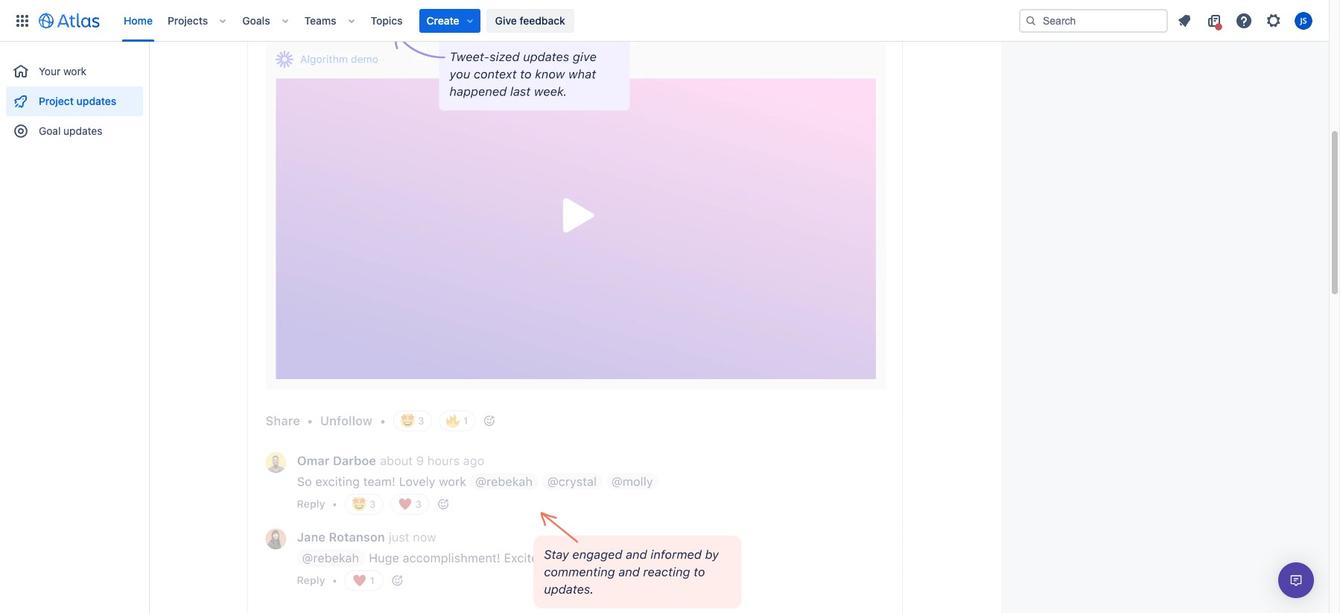 Task type: describe. For each thing, give the bounding box(es) containing it.
notifications image
[[1176, 12, 1194, 29]]

work
[[63, 65, 87, 78]]

topics link
[[366, 9, 407, 32]]

goals link
[[238, 9, 275, 32]]

teams link
[[300, 9, 341, 32]]

give feedback
[[495, 14, 566, 26]]

Search field
[[1020, 9, 1169, 32]]

switch to... image
[[13, 12, 31, 29]]

projects link
[[163, 9, 213, 32]]

project
[[39, 95, 74, 107]]

top element
[[9, 0, 1020, 41]]

create
[[427, 14, 460, 26]]

home
[[124, 14, 153, 26]]

give
[[495, 14, 517, 26]]

your work
[[39, 65, 87, 78]]

goal
[[39, 124, 61, 137]]

your work link
[[6, 57, 143, 86]]



Task type: locate. For each thing, give the bounding box(es) containing it.
group containing your work
[[6, 42, 143, 151]]

updates for goal updates
[[63, 124, 102, 137]]

1 vertical spatial updates
[[63, 124, 102, 137]]

updates for project updates
[[77, 95, 116, 107]]

goal updates link
[[6, 116, 143, 146]]

updates down project updates at left top
[[63, 124, 102, 137]]

project updates
[[39, 95, 116, 107]]

settings image
[[1266, 12, 1283, 29]]

banner
[[0, 0, 1330, 42]]

banner containing home
[[0, 0, 1330, 42]]

stay engaged and informed by commenting and reacting to updates image
[[247, 400, 903, 613]]

projects
[[168, 14, 208, 26]]

help image
[[1236, 12, 1254, 29]]

search image
[[1026, 15, 1037, 26]]

home link
[[119, 9, 157, 32]]

open intercom messenger image
[[1288, 572, 1306, 590]]

group
[[6, 42, 143, 151]]

account image
[[1295, 12, 1313, 29]]

teams
[[305, 14, 337, 26]]

updates
[[77, 95, 116, 107], [63, 124, 102, 137]]

goal updates
[[39, 124, 102, 137]]

project updates link
[[6, 86, 143, 116]]

tweet-sized updates give you context to know what happened last week image
[[247, 0, 903, 400]]

create button
[[419, 9, 480, 32]]

goals
[[242, 14, 270, 26]]

topics
[[371, 14, 403, 26]]

feedback
[[520, 14, 566, 26]]

your
[[39, 65, 61, 78]]

updates down your work link at the left top
[[77, 95, 116, 107]]

0 vertical spatial updates
[[77, 95, 116, 107]]

give feedback button
[[486, 9, 575, 32]]



Task type: vqa. For each thing, say whether or not it's contained in the screenshot.
project updates
yes



